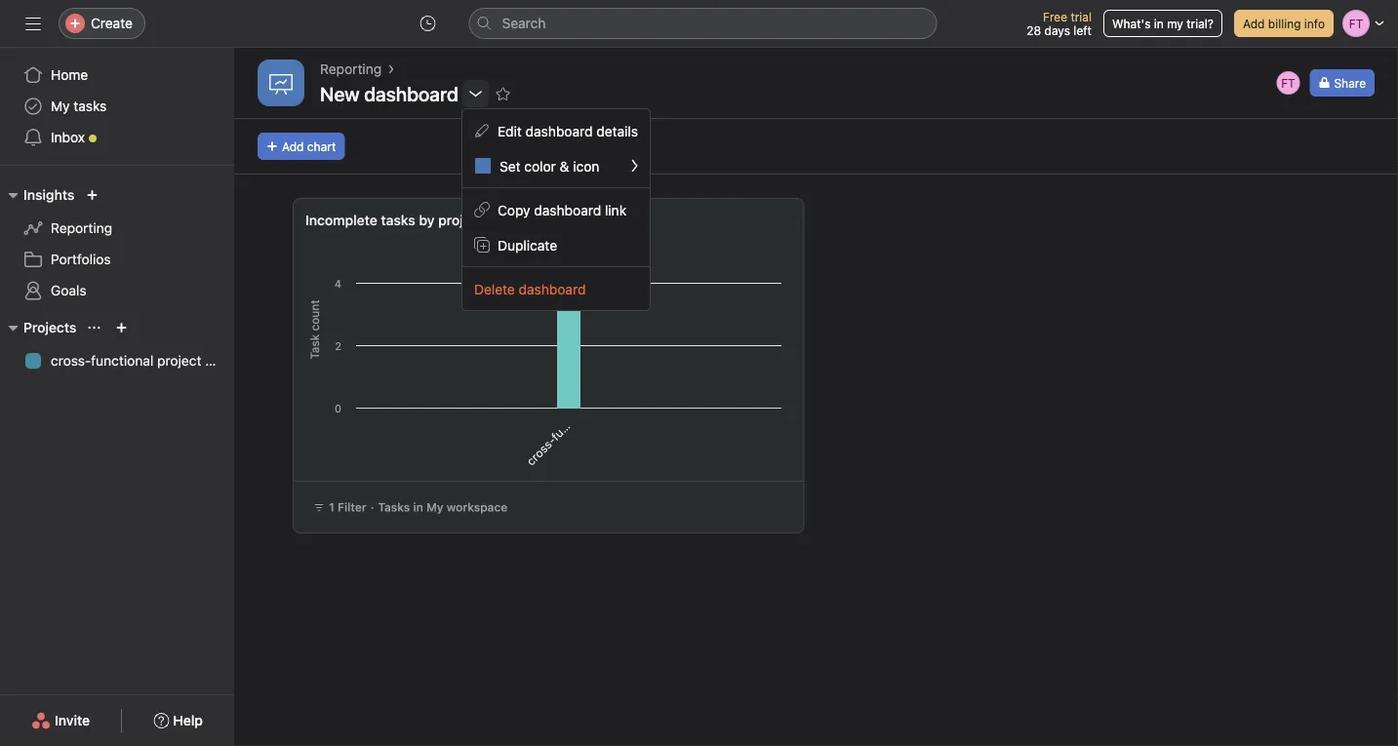 Task type: vqa. For each thing, say whether or not it's contained in the screenshot.
color
yes



Task type: describe. For each thing, give the bounding box(es) containing it.
dashboard for link
[[534, 202, 601, 218]]

trial
[[1071, 10, 1092, 23]]

edit dashboard details
[[498, 123, 638, 139]]

cross-functional project plan
[[51, 353, 232, 369]]

add for add chart
[[282, 140, 304, 153]]

inbox
[[51, 129, 85, 145]]

delete dashboard
[[474, 281, 586, 297]]

by project
[[419, 212, 484, 228]]

trial?
[[1187, 17, 1214, 30]]

delete dashboard link
[[463, 271, 650, 306]]

delete
[[474, 281, 515, 297]]

help
[[173, 713, 203, 729]]

new image
[[86, 189, 98, 201]]

reporting inside insights element
[[51, 220, 112, 236]]

my
[[1167, 17, 1184, 30]]

left
[[1074, 23, 1092, 37]]

1 vertical spatial reporting link
[[12, 213, 223, 244]]

projects element
[[0, 310, 234, 381]]

link
[[605, 202, 627, 218]]

set color & icon
[[500, 158, 600, 174]]

plan
[[205, 353, 232, 369]]

workspace
[[447, 501, 508, 514]]

insights button
[[0, 183, 75, 207]]

copy dashboard link
[[498, 202, 627, 218]]

help button
[[141, 704, 216, 739]]

incomplete
[[305, 212, 378, 228]]

dashboard for details
[[526, 123, 593, 139]]

tasks for my
[[74, 98, 107, 114]]

what's in my trial?
[[1112, 17, 1214, 30]]

&
[[560, 158, 569, 174]]

functional
[[91, 353, 154, 369]]

copy dashboard link link
[[463, 192, 650, 227]]

days
[[1045, 23, 1071, 37]]

in for my
[[1154, 17, 1164, 30]]

my tasks
[[51, 98, 107, 114]]

history image
[[420, 16, 436, 31]]

28
[[1027, 23, 1041, 37]]

edit
[[498, 123, 522, 139]]

hide sidebar image
[[25, 16, 41, 31]]

icon
[[573, 158, 600, 174]]

portfolios link
[[12, 244, 223, 275]]

insights
[[23, 187, 75, 203]]

add chart button
[[258, 133, 345, 160]]

global element
[[0, 48, 234, 165]]

show options image
[[468, 86, 484, 101]]

new dashboard
[[320, 82, 458, 105]]

what's in my trial? button
[[1104, 10, 1223, 37]]

invite button
[[19, 704, 103, 739]]

edit dashboard details link
[[463, 113, 650, 148]]

set
[[500, 158, 521, 174]]



Task type: locate. For each thing, give the bounding box(es) containing it.
my tasks link
[[12, 91, 223, 122]]

in for my
[[413, 501, 423, 514]]

1 vertical spatial in
[[413, 501, 423, 514]]

goals link
[[12, 275, 223, 306]]

tasks
[[378, 501, 410, 514]]

tasks inside the global element
[[74, 98, 107, 114]]

add billing info
[[1243, 17, 1325, 30]]

dashboard inside "link"
[[534, 202, 601, 218]]

add to starred image
[[495, 86, 511, 101]]

1 filter
[[329, 501, 367, 514]]

0 horizontal spatial add
[[282, 140, 304, 153]]

reporting link down new image
[[12, 213, 223, 244]]

home
[[51, 67, 88, 83]]

portfolios
[[51, 251, 111, 267]]

create button
[[59, 8, 145, 39]]

2 vertical spatial dashboard
[[519, 281, 586, 297]]

billing
[[1268, 17, 1301, 30]]

add for add billing info
[[1243, 17, 1265, 30]]

0 vertical spatial in
[[1154, 17, 1164, 30]]

filter
[[338, 501, 367, 514]]

my right tasks at the bottom of the page
[[427, 501, 444, 514]]

free
[[1043, 10, 1068, 23]]

copy
[[498, 202, 530, 218]]

cross-
[[51, 353, 91, 369]]

add left billing in the right of the page
[[1243, 17, 1265, 30]]

what's
[[1112, 17, 1151, 30]]

in right tasks at the bottom of the page
[[413, 501, 423, 514]]

0 horizontal spatial reporting link
[[12, 213, 223, 244]]

dashboard up set color & icon link
[[526, 123, 593, 139]]

0 horizontal spatial my
[[51, 98, 70, 114]]

invite
[[55, 713, 90, 729]]

create
[[91, 15, 133, 31]]

1 vertical spatial dashboard
[[534, 202, 601, 218]]

reporting
[[320, 61, 382, 77], [51, 220, 112, 236]]

0 horizontal spatial reporting
[[51, 220, 112, 236]]

home link
[[12, 60, 223, 91]]

add
[[1243, 17, 1265, 30], [282, 140, 304, 153]]

tasks for incomplete
[[381, 212, 415, 228]]

details
[[597, 123, 638, 139]]

1 horizontal spatial reporting
[[320, 61, 382, 77]]

info
[[1305, 17, 1325, 30]]

0 horizontal spatial in
[[413, 501, 423, 514]]

ft button
[[1275, 69, 1302, 97]]

dashboard
[[526, 123, 593, 139], [534, 202, 601, 218], [519, 281, 586, 297]]

my
[[51, 98, 70, 114], [427, 501, 444, 514]]

dashboard down duplicate link
[[519, 281, 586, 297]]

set color & icon link
[[463, 148, 650, 183]]

share button
[[1310, 69, 1375, 97]]

0 vertical spatial add
[[1243, 17, 1265, 30]]

add billing info button
[[1234, 10, 1334, 37]]

new project or portfolio image
[[116, 322, 127, 334]]

1 horizontal spatial reporting link
[[320, 59, 382, 80]]

report image
[[269, 71, 293, 95]]

incomplete tasks by project
[[305, 212, 484, 228]]

chart
[[307, 140, 336, 153]]

0 vertical spatial tasks
[[74, 98, 107, 114]]

dashboard up duplicate link
[[534, 202, 601, 218]]

projects button
[[0, 316, 77, 340]]

in inside button
[[1154, 17, 1164, 30]]

search
[[502, 15, 546, 31]]

tasks in my workspace
[[378, 501, 508, 514]]

1 horizontal spatial my
[[427, 501, 444, 514]]

add chart
[[282, 140, 336, 153]]

reporting up the portfolios
[[51, 220, 112, 236]]

reporting up new dashboard
[[320, 61, 382, 77]]

ft
[[1282, 76, 1296, 90]]

1 horizontal spatial add
[[1243, 17, 1265, 30]]

in left my
[[1154, 17, 1164, 30]]

in
[[1154, 17, 1164, 30], [413, 501, 423, 514]]

1 vertical spatial tasks
[[381, 212, 415, 228]]

search list box
[[469, 8, 937, 39]]

share
[[1334, 76, 1366, 90]]

inbox link
[[12, 122, 223, 153]]

tasks
[[74, 98, 107, 114], [381, 212, 415, 228]]

show options, current sort, top image
[[88, 322, 100, 334]]

1 vertical spatial my
[[427, 501, 444, 514]]

duplicate link
[[463, 227, 650, 263]]

duplicate
[[498, 237, 557, 253]]

1
[[329, 501, 335, 514]]

reporting link up new dashboard
[[320, 59, 382, 80]]

reporting link
[[320, 59, 382, 80], [12, 213, 223, 244]]

0 vertical spatial reporting link
[[320, 59, 382, 80]]

project
[[157, 353, 202, 369]]

0 vertical spatial my
[[51, 98, 70, 114]]

1 vertical spatial reporting
[[51, 220, 112, 236]]

search button
[[469, 8, 937, 39]]

cross-functional project plan link
[[12, 345, 232, 377]]

0 vertical spatial reporting
[[320, 61, 382, 77]]

insights element
[[0, 178, 234, 310]]

1 horizontal spatial tasks
[[381, 212, 415, 228]]

my up inbox
[[51, 98, 70, 114]]

1 horizontal spatial in
[[1154, 17, 1164, 30]]

projects
[[23, 320, 77, 336]]

0 horizontal spatial tasks
[[74, 98, 107, 114]]

0 vertical spatial dashboard
[[526, 123, 593, 139]]

tasks down home
[[74, 98, 107, 114]]

goals
[[51, 283, 86, 299]]

add left 'chart'
[[282, 140, 304, 153]]

free trial 28 days left
[[1027, 10, 1092, 37]]

color
[[524, 158, 556, 174]]

1 vertical spatial add
[[282, 140, 304, 153]]

my inside the global element
[[51, 98, 70, 114]]

tasks left by project on the top left of page
[[381, 212, 415, 228]]



